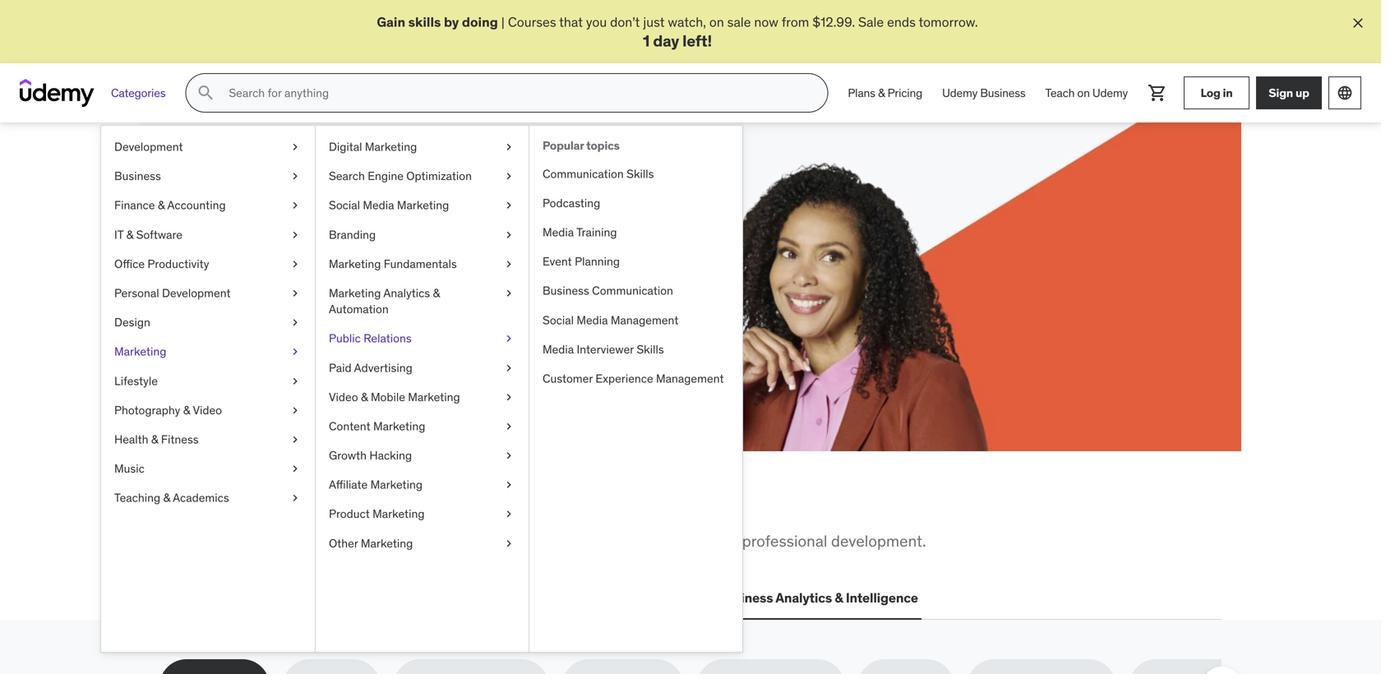 Task type: describe. For each thing, give the bounding box(es) containing it.
tomorrow. for |
[[919, 14, 978, 30]]

public relations
[[329, 331, 412, 346]]

it certifications
[[295, 590, 393, 607]]

content marketing
[[329, 419, 425, 434]]

pricing
[[888, 85, 923, 100]]

categories
[[111, 85, 166, 100]]

the
[[203, 490, 244, 524]]

fitness
[[161, 432, 199, 447]]

media up media interviewer skills
[[577, 313, 608, 328]]

personal
[[114, 286, 159, 301]]

xsmall image for photography & video
[[289, 403, 302, 419]]

plans & pricing
[[848, 85, 923, 100]]

affiliate marketing link
[[316, 471, 529, 500]]

other
[[329, 536, 358, 551]]

watch,
[[668, 14, 706, 30]]

xsmall image for personal development
[[289, 285, 302, 302]]

business for business
[[114, 169, 161, 184]]

customer experience management link
[[530, 364, 743, 394]]

one
[[474, 490, 521, 524]]

product marketing
[[329, 507, 425, 522]]

& inside button
[[835, 590, 843, 607]]

xsmall image for finance & accounting
[[289, 198, 302, 214]]

xsmall image for branding
[[502, 227, 516, 243]]

all
[[160, 490, 198, 524]]

search engine optimization
[[329, 169, 472, 184]]

don't
[[610, 14, 640, 30]]

0 horizontal spatial video
[[193, 403, 222, 418]]

photography
[[114, 403, 180, 418]]

(and
[[219, 227, 276, 261]]

communication skills
[[543, 167, 654, 181]]

analytics for marketing
[[384, 286, 430, 301]]

workplace
[[250, 531, 322, 551]]

you inside gain skills by doing | courses that you don't just watch, on sale now from $12.99. sale ends tomorrow. 1 day left!
[[586, 14, 607, 30]]

technical
[[382, 531, 445, 551]]

data science button
[[497, 579, 584, 618]]

photography & video link
[[101, 396, 315, 425]]

xsmall image for office productivity
[[289, 256, 302, 272]]

development.
[[831, 531, 926, 551]]

catalog
[[525, 531, 577, 551]]

relations
[[364, 331, 412, 346]]

& for software
[[126, 227, 133, 242]]

marketing down branding
[[329, 257, 381, 271]]

music link
[[101, 455, 315, 484]]

marketing analytics & automation link
[[316, 279, 529, 324]]

marketing inside 'link'
[[361, 536, 413, 551]]

design link
[[101, 308, 315, 337]]

business for business communication
[[543, 284, 589, 298]]

xsmall image for growth hacking
[[502, 448, 516, 464]]

to
[[364, 531, 378, 551]]

sale for save)
[[279, 286, 305, 303]]

& for video
[[183, 403, 190, 418]]

log in
[[1201, 85, 1233, 100]]

close image
[[1350, 15, 1367, 31]]

& for fitness
[[151, 432, 158, 447]]

social media marketing link
[[316, 191, 529, 220]]

gain skills by doing | courses that you don't just watch, on sale now from $12.99. sale ends tomorrow. 1 day left!
[[377, 14, 978, 50]]

music
[[114, 462, 145, 476]]

that
[[559, 14, 583, 30]]

need
[[376, 490, 439, 524]]

skills inside gain skills by doing | courses that you don't just watch, on sale now from $12.99. sale ends tomorrow. 1 day left!
[[408, 14, 441, 30]]

business left teach
[[981, 85, 1026, 100]]

courses for (and
[[219, 268, 267, 285]]

other marketing
[[329, 536, 413, 551]]

learn, practice, succeed (and save) courses for every skill in your learning journey, starting at $12.99. sale ends tomorrow.
[[219, 194, 538, 303]]

it for it & software
[[114, 227, 124, 242]]

plans & pricing link
[[838, 73, 933, 113]]

plans
[[848, 85, 876, 100]]

analytics for business
[[776, 590, 832, 607]]

social media management
[[543, 313, 679, 328]]

data science
[[500, 590, 581, 607]]

1 udemy from the left
[[942, 85, 978, 100]]

it & software
[[114, 227, 183, 242]]

2 vertical spatial skills
[[326, 531, 360, 551]]

other marketing link
[[316, 529, 529, 558]]

marketing fundamentals link
[[316, 250, 529, 279]]

day
[[653, 31, 679, 50]]

udemy business
[[942, 85, 1026, 100]]

affiliate marketing
[[329, 478, 423, 492]]

digital marketing link
[[316, 133, 529, 162]]

shopping cart with 0 items image
[[1148, 83, 1168, 103]]

office productivity
[[114, 257, 209, 271]]

academics
[[173, 491, 229, 506]]

event planning link
[[530, 247, 743, 277]]

& for accounting
[[158, 198, 165, 213]]

certifications
[[309, 590, 393, 607]]

left!
[[683, 31, 712, 50]]

social for social media marketing
[[329, 198, 360, 213]]

ends for |
[[887, 14, 916, 30]]

& for academics
[[163, 491, 170, 506]]

media down engine in the top left of the page
[[363, 198, 394, 213]]

interviewer
[[577, 342, 634, 357]]

udemy business link
[[933, 73, 1036, 113]]

popular topics
[[543, 138, 620, 153]]

digital marketing
[[329, 140, 417, 154]]

management for customer experience management
[[656, 371, 724, 386]]

product marketing link
[[316, 500, 529, 529]]

udemy image
[[20, 79, 95, 107]]

communication inside 'link'
[[592, 284, 673, 298]]

sign up link
[[1257, 77, 1322, 110]]

personal development
[[114, 286, 231, 301]]

sign
[[1269, 85, 1294, 100]]

health & fitness link
[[101, 425, 315, 455]]

business communication
[[543, 284, 673, 298]]

media interviewer skills link
[[530, 335, 743, 364]]

health
[[114, 432, 148, 447]]

event
[[543, 254, 572, 269]]

from
[[782, 14, 809, 30]]

practice,
[[309, 194, 421, 228]]

media up customer
[[543, 342, 574, 357]]



Task type: vqa. For each thing, say whether or not it's contained in the screenshot.
bottommost on
yes



Task type: locate. For each thing, give the bounding box(es) containing it.
xsmall image for marketing fundamentals
[[502, 256, 516, 272]]

0 horizontal spatial skills
[[249, 490, 320, 524]]

sale for |
[[859, 14, 884, 30]]

finance & accounting link
[[101, 191, 315, 220]]

marketing inside marketing analytics & automation
[[329, 286, 381, 301]]

sale down every
[[279, 286, 305, 303]]

xsmall image inside branding link
[[502, 227, 516, 243]]

you right that
[[586, 14, 607, 30]]

teach
[[1046, 85, 1075, 100]]

1 horizontal spatial $12.99.
[[813, 14, 855, 30]]

social up media interviewer skills
[[543, 313, 574, 328]]

finance
[[114, 198, 155, 213]]

communication down popular topics on the top left
[[543, 167, 624, 181]]

$12.99. for save)
[[234, 286, 276, 303]]

tomorrow. up udemy business
[[919, 14, 978, 30]]

tomorrow. inside learn, practice, succeed (and save) courses for every skill in your learning journey, starting at $12.99. sale ends tomorrow.
[[340, 286, 399, 303]]

& right finance
[[158, 198, 165, 213]]

0 vertical spatial on
[[710, 14, 724, 30]]

content marketing link
[[316, 412, 529, 441]]

public relations link
[[316, 324, 529, 354]]

for
[[270, 268, 286, 285]]

in inside all the skills you need in one place from critical workplace skills to technical topics, our catalog supports well-rounded professional development.
[[444, 490, 470, 524]]

2 vertical spatial in
[[444, 490, 470, 524]]

1 horizontal spatial analytics
[[776, 590, 832, 607]]

hacking
[[370, 448, 412, 463]]

xsmall image inside marketing fundamentals link
[[502, 256, 516, 272]]

xsmall image for search engine optimization
[[502, 168, 516, 185]]

video down lifestyle link
[[193, 403, 222, 418]]

management for social media management
[[611, 313, 679, 328]]

on left sale at the right
[[710, 14, 724, 30]]

1 horizontal spatial video
[[329, 390, 358, 405]]

learning
[[393, 268, 440, 285]]

marketing down product marketing
[[361, 536, 413, 551]]

1 vertical spatial analytics
[[776, 590, 832, 607]]

video & mobile marketing link
[[316, 383, 529, 412]]

xsmall image for development
[[289, 139, 302, 155]]

skills
[[408, 14, 441, 30], [249, 490, 320, 524], [326, 531, 360, 551]]

1 horizontal spatial udemy
[[1093, 85, 1128, 100]]

xsmall image for marketing analytics & automation
[[502, 285, 516, 302]]

xsmall image inside digital marketing link
[[502, 139, 516, 155]]

1 vertical spatial ends
[[308, 286, 337, 303]]

xsmall image inside 'business' "link"
[[289, 168, 302, 185]]

0 horizontal spatial ends
[[308, 286, 337, 303]]

& right teaching
[[163, 491, 170, 506]]

skills down product in the bottom of the page
[[326, 531, 360, 551]]

0 horizontal spatial on
[[710, 14, 724, 30]]

video down "paid" on the bottom
[[329, 390, 358, 405]]

xsmall image for digital marketing
[[502, 139, 516, 155]]

development down categories dropdown button
[[114, 140, 183, 154]]

analytics inside business analytics & intelligence button
[[776, 590, 832, 607]]

social media marketing
[[329, 198, 449, 213]]

$12.99. down for
[[234, 286, 276, 303]]

xsmall image inside growth hacking link
[[502, 448, 516, 464]]

your
[[364, 268, 390, 285]]

1 horizontal spatial in
[[444, 490, 470, 524]]

popular
[[543, 138, 584, 153]]

xsmall image for product marketing
[[502, 507, 516, 523]]

product
[[329, 507, 370, 522]]

in right skill
[[351, 268, 361, 285]]

sale inside learn, practice, succeed (and save) courses for every skill in your learning journey, starting at $12.99. sale ends tomorrow.
[[279, 286, 305, 303]]

marketing down video & mobile marketing
[[373, 419, 425, 434]]

from
[[160, 531, 196, 551]]

you up other
[[325, 490, 372, 524]]

development
[[114, 140, 183, 154], [162, 286, 231, 301]]

0 vertical spatial social
[[329, 198, 360, 213]]

skills up "workplace"
[[249, 490, 320, 524]]

skills
[[627, 167, 654, 181], [637, 342, 664, 357]]

doing
[[462, 14, 498, 30]]

ends inside gain skills by doing | courses that you don't just watch, on sale now from $12.99. sale ends tomorrow. 1 day left!
[[887, 14, 916, 30]]

1 vertical spatial sale
[[279, 286, 305, 303]]

xsmall image inside lifestyle link
[[289, 373, 302, 389]]

1 vertical spatial skills
[[249, 490, 320, 524]]

xsmall image inside content marketing link
[[502, 419, 516, 435]]

at
[[219, 286, 230, 303]]

communication down event planning link
[[592, 284, 673, 298]]

ends inside learn, practice, succeed (and save) courses for every skill in your learning journey, starting at $12.99. sale ends tomorrow.
[[308, 286, 337, 303]]

skills left 'by'
[[408, 14, 441, 30]]

0 vertical spatial skills
[[627, 167, 654, 181]]

xsmall image inside affiliate marketing "link"
[[502, 477, 516, 493]]

0 vertical spatial courses
[[508, 14, 556, 30]]

xsmall image inside paid advertising 'link'
[[502, 360, 516, 376]]

0 vertical spatial in
[[1223, 85, 1233, 100]]

business analytics & intelligence button
[[714, 579, 922, 618]]

$12.99. right from
[[813, 14, 855, 30]]

business link
[[101, 162, 315, 191]]

1 horizontal spatial social
[[543, 313, 574, 328]]

in up topics,
[[444, 490, 470, 524]]

teaching
[[114, 491, 160, 506]]

development down office productivity link
[[162, 286, 231, 301]]

1 vertical spatial social
[[543, 313, 574, 328]]

xsmall image inside search engine optimization link
[[502, 168, 516, 185]]

in right the log
[[1223, 85, 1233, 100]]

marketing down search engine optimization link
[[397, 198, 449, 213]]

0 vertical spatial skills
[[408, 14, 441, 30]]

tomorrow. down your
[[340, 286, 399, 303]]

it for it certifications
[[295, 590, 306, 607]]

advertising
[[354, 361, 413, 375]]

marketing down paid advertising 'link'
[[408, 390, 460, 405]]

xsmall image for teaching & academics
[[289, 490, 302, 507]]

1 horizontal spatial it
[[295, 590, 306, 607]]

xsmall image for music
[[289, 461, 302, 477]]

xsmall image inside public relations link
[[502, 331, 516, 347]]

xsmall image inside social media marketing link
[[502, 198, 516, 214]]

event planning
[[543, 254, 620, 269]]

xsmall image inside video & mobile marketing link
[[502, 389, 516, 406]]

udemy left shopping cart with 0 items image
[[1093, 85, 1128, 100]]

it inside it certifications button
[[295, 590, 306, 607]]

skills down social media management link
[[637, 342, 664, 357]]

growth hacking link
[[316, 441, 529, 471]]

marketing up the 'lifestyle'
[[114, 344, 166, 359]]

marketing inside "link"
[[371, 478, 423, 492]]

skills up podcasting link
[[627, 167, 654, 181]]

xsmall image for social media marketing
[[502, 198, 516, 214]]

xsmall image for public relations
[[502, 331, 516, 347]]

management down media interviewer skills link
[[656, 371, 724, 386]]

analytics inside marketing analytics & automation
[[384, 286, 430, 301]]

1 vertical spatial communication
[[592, 284, 673, 298]]

journey,
[[444, 268, 490, 285]]

media up event
[[543, 225, 574, 240]]

ends down skill
[[308, 286, 337, 303]]

& up fitness
[[183, 403, 190, 418]]

communication
[[543, 167, 624, 181], [592, 284, 673, 298]]

0 vertical spatial communication
[[543, 167, 624, 181]]

xsmall image for affiliate marketing
[[502, 477, 516, 493]]

xsmall image inside marketing analytics & automation link
[[502, 285, 516, 302]]

xsmall image inside design link
[[289, 315, 302, 331]]

& for pricing
[[878, 85, 885, 100]]

xsmall image inside music link
[[289, 461, 302, 477]]

xsmall image
[[502, 139, 516, 155], [289, 168, 302, 185], [502, 168, 516, 185], [502, 198, 516, 214], [289, 227, 302, 243], [502, 256, 516, 272], [289, 285, 302, 302], [289, 315, 302, 331], [502, 331, 516, 347], [289, 373, 302, 389], [502, 419, 516, 435], [289, 432, 302, 448], [502, 448, 516, 464], [502, 507, 516, 523]]

supports
[[581, 531, 642, 551]]

0 horizontal spatial it
[[114, 227, 124, 242]]

0 vertical spatial ends
[[887, 14, 916, 30]]

it
[[114, 227, 124, 242], [295, 590, 306, 607]]

gain
[[377, 14, 405, 30]]

$12.99. inside gain skills by doing | courses that you don't just watch, on sale now from $12.99. sale ends tomorrow. 1 day left!
[[813, 14, 855, 30]]

starting
[[493, 268, 538, 285]]

courses up at
[[219, 268, 267, 285]]

xsmall image inside "development" link
[[289, 139, 302, 155]]

business up finance
[[114, 169, 161, 184]]

xsmall image for business
[[289, 168, 302, 185]]

business communication link
[[530, 277, 743, 306]]

it inside it & software link
[[114, 227, 124, 242]]

1 vertical spatial on
[[1078, 85, 1090, 100]]

& left mobile
[[361, 390, 368, 405]]

0 horizontal spatial analytics
[[384, 286, 430, 301]]

2 horizontal spatial skills
[[408, 14, 441, 30]]

sale up plans
[[859, 14, 884, 30]]

automation
[[329, 302, 389, 317]]

xsmall image inside it & software link
[[289, 227, 302, 243]]

business inside 'link'
[[543, 284, 589, 298]]

0 horizontal spatial tomorrow.
[[340, 286, 399, 303]]

engine
[[368, 169, 404, 184]]

$12.99. inside learn, practice, succeed (and save) courses for every skill in your learning journey, starting at $12.99. sale ends tomorrow.
[[234, 286, 276, 303]]

courses for doing
[[508, 14, 556, 30]]

1 horizontal spatial ends
[[887, 14, 916, 30]]

xsmall image inside other marketing 'link'
[[502, 536, 516, 552]]

1 vertical spatial skills
[[637, 342, 664, 357]]

xsmall image for content marketing
[[502, 419, 516, 435]]

topics,
[[449, 531, 495, 551]]

0 horizontal spatial courses
[[219, 268, 267, 285]]

ends up the pricing
[[887, 14, 916, 30]]

podcasting
[[543, 196, 601, 211]]

science
[[532, 590, 581, 607]]

just
[[643, 14, 665, 30]]

social down search on the top of the page
[[329, 198, 360, 213]]

1 vertical spatial courses
[[219, 268, 267, 285]]

0 horizontal spatial social
[[329, 198, 360, 213]]

marketing up technical
[[373, 507, 425, 522]]

on right teach
[[1078, 85, 1090, 100]]

xsmall image for video & mobile marketing
[[502, 389, 516, 406]]

1 vertical spatial development
[[162, 286, 231, 301]]

ends
[[887, 14, 916, 30], [308, 286, 337, 303]]

1 horizontal spatial on
[[1078, 85, 1090, 100]]

teach on udemy
[[1046, 85, 1128, 100]]

0 horizontal spatial you
[[325, 490, 372, 524]]

business for business analytics & intelligence
[[718, 590, 773, 607]]

business down rounded
[[718, 590, 773, 607]]

it up office at left top
[[114, 227, 124, 242]]

2 udemy from the left
[[1093, 85, 1128, 100]]

mobile
[[371, 390, 405, 405]]

in inside learn, practice, succeed (and save) courses for every skill in your learning journey, starting at $12.99. sale ends tomorrow.
[[351, 268, 361, 285]]

1 horizontal spatial courses
[[508, 14, 556, 30]]

it left certifications
[[295, 590, 306, 607]]

social inside public relations element
[[543, 313, 574, 328]]

public
[[329, 331, 361, 346]]

& inside marketing analytics & automation
[[433, 286, 440, 301]]

courses inside learn, practice, succeed (and save) courses for every skill in your learning journey, starting at $12.99. sale ends tomorrow.
[[219, 268, 267, 285]]

social for social media management
[[543, 313, 574, 328]]

save)
[[281, 227, 346, 261]]

teach on udemy link
[[1036, 73, 1138, 113]]

development inside "link"
[[162, 286, 231, 301]]

on inside gain skills by doing | courses that you don't just watch, on sale now from $12.99. sale ends tomorrow. 1 day left!
[[710, 14, 724, 30]]

analytics
[[384, 286, 430, 301], [776, 590, 832, 607]]

business down event
[[543, 284, 589, 298]]

0 horizontal spatial udemy
[[942, 85, 978, 100]]

you inside all the skills you need in one place from critical workplace skills to technical topics, our catalog supports well-rounded professional development.
[[325, 490, 372, 524]]

business inside button
[[718, 590, 773, 607]]

& right the health
[[151, 432, 158, 447]]

xsmall image inside personal development "link"
[[289, 285, 302, 302]]

0 vertical spatial $12.99.
[[813, 14, 855, 30]]

critical
[[199, 531, 246, 551]]

0 horizontal spatial sale
[[279, 286, 305, 303]]

podcasting link
[[530, 189, 743, 218]]

planning
[[575, 254, 620, 269]]

xsmall image for lifestyle
[[289, 373, 302, 389]]

paid advertising
[[329, 361, 413, 375]]

sign up
[[1269, 85, 1310, 100]]

xsmall image
[[289, 139, 302, 155], [289, 198, 302, 214], [502, 227, 516, 243], [289, 256, 302, 272], [502, 285, 516, 302], [289, 344, 302, 360], [502, 360, 516, 376], [502, 389, 516, 406], [289, 403, 302, 419], [289, 461, 302, 477], [502, 477, 516, 493], [289, 490, 302, 507], [502, 536, 516, 552]]

0 vertical spatial you
[[586, 14, 607, 30]]

1 vertical spatial $12.99.
[[234, 286, 276, 303]]

xsmall image inside 'teaching & academics' link
[[289, 490, 302, 507]]

social media management link
[[530, 306, 743, 335]]

optimization
[[406, 169, 472, 184]]

0 vertical spatial tomorrow.
[[919, 14, 978, 30]]

1 vertical spatial you
[[325, 490, 372, 524]]

training
[[577, 225, 617, 240]]

accounting
[[167, 198, 226, 213]]

marketing up engine in the top left of the page
[[365, 140, 417, 154]]

xsmall image for other marketing
[[502, 536, 516, 552]]

1
[[643, 31, 650, 50]]

communication skills link
[[530, 160, 743, 189]]

& down "learning"
[[433, 286, 440, 301]]

sale
[[728, 14, 751, 30]]

office
[[114, 257, 145, 271]]

xsmall image inside marketing link
[[289, 344, 302, 360]]

teaching & academics
[[114, 491, 229, 506]]

& left intelligence
[[835, 590, 843, 607]]

tomorrow. inside gain skills by doing | courses that you don't just watch, on sale now from $12.99. sale ends tomorrow. 1 day left!
[[919, 14, 978, 30]]

0 vertical spatial sale
[[859, 14, 884, 30]]

teaching & academics link
[[101, 484, 315, 513]]

udemy right the pricing
[[942, 85, 978, 100]]

1 vertical spatial in
[[351, 268, 361, 285]]

submit search image
[[196, 83, 216, 103]]

analytics down the professional
[[776, 590, 832, 607]]

1 vertical spatial tomorrow.
[[340, 286, 399, 303]]

by
[[444, 14, 459, 30]]

public relations element
[[529, 126, 743, 652]]

& right plans
[[878, 85, 885, 100]]

it & software link
[[101, 220, 315, 250]]

digital
[[329, 140, 362, 154]]

professional
[[742, 531, 828, 551]]

topics
[[586, 138, 620, 153]]

ends for save)
[[308, 286, 337, 303]]

0 vertical spatial analytics
[[384, 286, 430, 301]]

lifestyle
[[114, 374, 158, 389]]

courses
[[508, 14, 556, 30], [219, 268, 267, 285]]

well-
[[646, 531, 680, 551]]

all the skills you need in one place from critical workplace skills to technical topics, our catalog supports well-rounded professional development.
[[160, 490, 926, 551]]

lifestyle link
[[101, 367, 315, 396]]

learn,
[[219, 194, 304, 228]]

marketing up 'automation'
[[329, 286, 381, 301]]

personal development link
[[101, 279, 315, 308]]

on
[[710, 14, 724, 30], [1078, 85, 1090, 100]]

media interviewer skills
[[543, 342, 664, 357]]

0 vertical spatial it
[[114, 227, 124, 242]]

Search for anything text field
[[226, 79, 808, 107]]

courses right |
[[508, 14, 556, 30]]

1 vertical spatial it
[[295, 590, 306, 607]]

1 horizontal spatial skills
[[326, 531, 360, 551]]

xsmall image for design
[[289, 315, 302, 331]]

tomorrow. for save)
[[340, 286, 399, 303]]

business inside "link"
[[114, 169, 161, 184]]

choose a language image
[[1337, 85, 1354, 101]]

|
[[501, 14, 505, 30]]

sale inside gain skills by doing | courses that you don't just watch, on sale now from $12.99. sale ends tomorrow. 1 day left!
[[859, 14, 884, 30]]

xsmall image for paid advertising
[[502, 360, 516, 376]]

data
[[500, 590, 529, 607]]

xsmall image inside office productivity link
[[289, 256, 302, 272]]

customer experience management
[[543, 371, 724, 386]]

1 horizontal spatial you
[[586, 14, 607, 30]]

succeed
[[426, 194, 528, 228]]

media
[[363, 198, 394, 213], [543, 225, 574, 240], [577, 313, 608, 328], [543, 342, 574, 357]]

xsmall image inside health & fitness link
[[289, 432, 302, 448]]

marketing down the hacking
[[371, 478, 423, 492]]

xsmall image for marketing
[[289, 344, 302, 360]]

intelligence
[[846, 590, 918, 607]]

0 horizontal spatial in
[[351, 268, 361, 285]]

growth hacking
[[329, 448, 412, 463]]

xsmall image inside product marketing link
[[502, 507, 516, 523]]

development link
[[101, 133, 315, 162]]

& up office at left top
[[126, 227, 133, 242]]

1 vertical spatial management
[[656, 371, 724, 386]]

xsmall image for it & software
[[289, 227, 302, 243]]

xsmall image inside photography & video link
[[289, 403, 302, 419]]

0 vertical spatial development
[[114, 140, 183, 154]]

xsmall image for health & fitness
[[289, 432, 302, 448]]

0 vertical spatial management
[[611, 313, 679, 328]]

courses inside gain skills by doing | courses that you don't just watch, on sale now from $12.99. sale ends tomorrow. 1 day left!
[[508, 14, 556, 30]]

2 horizontal spatial in
[[1223, 85, 1233, 100]]

$12.99. for |
[[813, 14, 855, 30]]

1 horizontal spatial sale
[[859, 14, 884, 30]]

0 horizontal spatial $12.99.
[[234, 286, 276, 303]]

& for mobile
[[361, 390, 368, 405]]

xsmall image inside the finance & accounting link
[[289, 198, 302, 214]]

analytics down "learning"
[[384, 286, 430, 301]]

1 horizontal spatial tomorrow.
[[919, 14, 978, 30]]

management down the business communication 'link' on the top of page
[[611, 313, 679, 328]]



